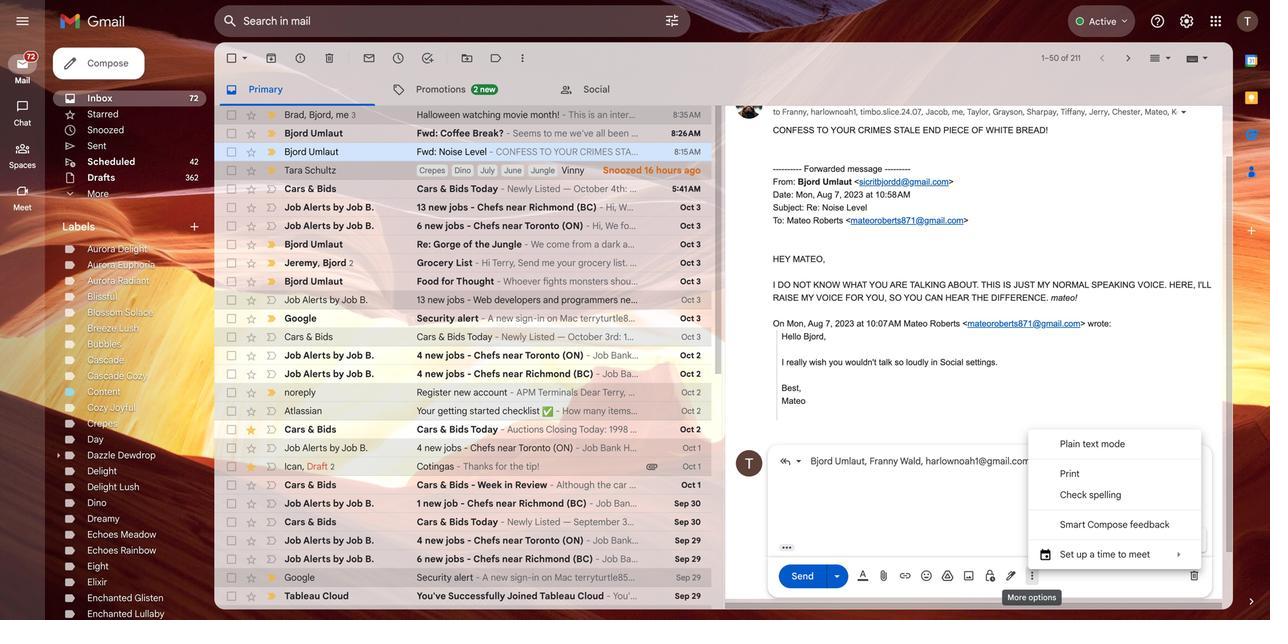 Task type: describe. For each thing, give the bounding box(es) containing it.
23 row from the top
[[214, 513, 711, 532]]

umlaut left wald
[[835, 456, 865, 467]]

brad , bjord , me 3
[[284, 109, 356, 121]]

mon, inside ---------- forwarded message --------- from: bjord umlaut < sicritbjordd@gmail.com > date: mon, aug 7, 2023 at 10:58 am subject: re: noise level to: mateo roberts < mateoroberts871@gmail.com >
[[796, 190, 815, 200]]

draft
[[307, 461, 328, 472]]

select input tool image
[[1201, 53, 1209, 63]]

food
[[417, 276, 439, 287]]

toronto for oct 1
[[519, 443, 551, 454]]

22 row from the top
[[214, 495, 711, 513]]

4 new jobs - chefs near toronto (on) - for sep 29
[[417, 535, 593, 547]]

umlaut for fwd: coffee break? -
[[310, 128, 343, 139]]

successfully
[[448, 591, 505, 602]]

sharpay
[[1027, 107, 1057, 117]]

bjord umlaut , franny wald , harlownoah1@gmail.com 48 more
[[811, 456, 1070, 467]]

job alerts by job b. for third not important 'switch'
[[284, 220, 374, 232]]

social tab
[[549, 74, 716, 106]]

tab list right i'll
[[1233, 42, 1270, 573]]

joyful
[[110, 402, 136, 414]]

72 inside navigation
[[27, 52, 35, 61]]

subject:
[[773, 203, 804, 213]]

Search in mail search field
[[214, 5, 691, 37]]

1 horizontal spatial >
[[964, 216, 969, 226]]

move to image
[[460, 52, 474, 65]]

18 row from the top
[[214, 421, 711, 439]]

mateo down can
[[904, 319, 928, 329]]

1 vertical spatial in
[[504, 480, 513, 491]]

tab list inside main content
[[214, 74, 1233, 106]]

can
[[925, 293, 943, 303]]

0 horizontal spatial the
[[475, 239, 490, 250]]

211
[[1071, 53, 1081, 63]]

cars & bids for 3
[[284, 331, 333, 343]]

set up a time to meet
[[1060, 549, 1150, 561]]

just
[[1014, 280, 1035, 290]]

26 row from the top
[[214, 569, 711, 587]]

labels
[[62, 220, 95, 234]]

security for sep 29
[[417, 572, 452, 584]]

Message Body text field
[[779, 478, 1201, 534]]

2 echoes from the top
[[87, 545, 118, 557]]

meet heading
[[0, 202, 45, 213]]

3 for cars & bids today -
[[697, 332, 701, 342]]

new inside tab
[[480, 85, 495, 95]]

job alerts by job b. for second not important 'switch' from the bottom of the main content containing primary
[[284, 535, 374, 547]]

0 vertical spatial send
[[518, 257, 539, 269]]

i'll
[[1198, 280, 1211, 290]]

chat heading
[[0, 118, 45, 128]]

19 row from the top
[[214, 439, 711, 458]]

snoozed for snoozed 16 hours ago
[[603, 165, 642, 176]]

navigation containing mail
[[0, 42, 46, 620]]

enchanted lullaby link
[[87, 609, 164, 620]]

job alerts by job b. for 4th not important 'switch'
[[284, 294, 368, 306]]

13 new jobs - web developers and programmers  near toronto (on) link
[[417, 294, 696, 307]]

11 row from the top
[[214, 291, 711, 310]]

oct 3 for food for thought -
[[680, 277, 701, 287]]

0 horizontal spatial you
[[869, 280, 888, 290]]

near for third not important 'switch'
[[502, 220, 523, 232]]

text
[[1083, 439, 1099, 450]]

new for 10th not important 'switch' from the bottom of the main content containing primary
[[425, 368, 443, 380]]

enchanted glisten
[[87, 593, 164, 604]]

you
[[829, 358, 843, 367]]

bjord down "jeremy"
[[284, 276, 308, 287]]

1 vertical spatial for
[[495, 461, 507, 473]]

roberts inside ---------- forwarded message --------- from: bjord umlaut < sicritbjordd@gmail.com > date: mon, aug 7, 2023 at 10:58 am subject: re: noise level to: mateo roberts < mateoroberts871@gmail.com >
[[813, 216, 843, 226]]

inbox
[[87, 93, 112, 104]]

12 row from the top
[[214, 310, 711, 328]]

list.
[[613, 257, 628, 269]]

1 vertical spatial mon,
[[787, 319, 806, 329]]

oct for 2nd not important 'switch' from the top of the main content containing primary
[[680, 203, 694, 213]]

spaces heading
[[0, 160, 45, 171]]

oct 2 for 4 new jobs - chefs near toronto (on) -
[[680, 351, 701, 361]]

insert files using drive image
[[941, 570, 954, 583]]

meet
[[1129, 549, 1150, 561]]

bjord right brad on the top
[[309, 109, 331, 121]]

started
[[470, 405, 500, 417]]

2 horizontal spatial >
[[1080, 319, 1085, 329]]

meet
[[13, 203, 32, 213]]

row containing atlassian
[[214, 402, 711, 421]]

12 not important switch from the top
[[265, 479, 278, 492]]

0 horizontal spatial re:
[[417, 239, 431, 250]]

compose inside button
[[87, 58, 129, 69]]

your
[[557, 257, 576, 269]]

main content containing primary
[[214, 42, 1270, 620]]

list
[[456, 257, 473, 269]]

breeze lush link
[[87, 323, 139, 334]]

alerts for 10th not important 'switch' from the bottom of the main content containing primary
[[303, 368, 331, 380]]

crepes inside row
[[419, 166, 445, 176]]

umlaut for re: gorge of the jungle -
[[310, 239, 343, 250]]

toronto for sep 29
[[525, 535, 560, 547]]

1 tableau from the left
[[284, 591, 320, 602]]

know
[[813, 280, 840, 290]]

10:58 am
[[875, 190, 910, 200]]

delight lush link
[[87, 482, 139, 493]]

schultz
[[305, 165, 336, 176]]

talking
[[910, 280, 946, 290]]

grayson
[[993, 107, 1023, 117]]

register
[[417, 387, 451, 399]]

to franny , harlownoah1 , timbo.slice.24.07 , jacob , me , taylor , grayson , sharpay , tiffany , jerry , chester , mateo , kendall
[[773, 107, 1198, 117]]

sep for security alert -
[[676, 573, 690, 583]]

sicritbjordd@gmail.com link
[[859, 177, 949, 187]]

chefs for first not important 'switch' from the bottom
[[473, 554, 500, 565]]

voice.
[[1138, 280, 1167, 290]]

2 not important switch from the top
[[265, 201, 278, 214]]

chat
[[14, 118, 31, 128]]

3 not important switch from the top
[[265, 220, 278, 233]]

review
[[515, 480, 547, 491]]

umlaut inside ---------- forwarded message --------- from: bjord umlaut < sicritbjordd@gmail.com > date: mon, aug 7, 2023 at 10:58 am subject: re: noise level to: mateo roberts < mateoroberts871@gmail.com >
[[823, 177, 852, 187]]

joined
[[507, 591, 538, 602]]

set
[[1060, 549, 1074, 561]]

tara
[[284, 165, 303, 176]]

8:26 am
[[671, 129, 701, 139]]

1 vertical spatial the
[[510, 461, 524, 473]]

more image
[[516, 52, 529, 65]]

1 50 of 211
[[1041, 53, 1081, 63]]

cars & bids today - for sep 30
[[417, 517, 507, 528]]

new for 10th not important 'switch'
[[424, 443, 442, 454]]

rainbow
[[121, 545, 156, 557]]

16 not important switch from the top
[[265, 553, 278, 566]]

drafts
[[87, 172, 115, 184]]

cozy inside cozy joyful crepes day dazzle dewdrop delight delight lush dino dreamy echoes meadow echoes rainbow eight
[[87, 402, 108, 414]]

8 not important switch from the top
[[265, 405, 278, 418]]

0 horizontal spatial level
[[465, 146, 487, 158]]

elixir
[[87, 577, 107, 588]]

11 not important switch from the top
[[265, 460, 278, 474]]

terry,
[[492, 257, 516, 269]]

0 horizontal spatial me
[[336, 109, 349, 121]]

cars & bids for 2
[[284, 424, 336, 436]]

best,
[[782, 383, 801, 393]]

ago
[[684, 165, 701, 176]]

discard draft ‪(⌘⇧d)‬ image
[[1188, 570, 1201, 583]]

mail heading
[[0, 75, 45, 86]]

cars & bids - week in review -
[[417, 480, 556, 491]]

0 vertical spatial mateoroberts871@gmail.com link
[[851, 216, 964, 226]]

security alert - for oct 3
[[417, 313, 488, 324]]

your
[[417, 405, 435, 417]]

insert signature image
[[1004, 570, 1018, 583]]

not
[[793, 280, 811, 290]]

re: gorge of the jungle -
[[417, 239, 531, 250]]

1 vertical spatial mateoroberts871@gmail.com link
[[968, 319, 1080, 329]]

oct 2 for 4 new jobs - chefs near richmond (bc) -
[[680, 369, 701, 379]]

2 inside promotions, 2 new messages, tab
[[474, 85, 478, 95]]

show details image
[[1180, 108, 1188, 116]]

1 vertical spatial 2023
[[835, 319, 854, 329]]

3 for security alert -
[[696, 314, 701, 324]]

halloween watching movie month! -
[[417, 109, 569, 121]]

google for oct 3
[[284, 313, 317, 324]]

on
[[773, 319, 784, 329]]

to
[[817, 125, 829, 135]]

i really wish you wouldn't talk so loudly in social settings.
[[782, 358, 998, 367]]

(bc) for 13 new jobs - chefs near richmond (bc)
[[576, 202, 597, 213]]

more options tooltip
[[1002, 583, 1062, 613]]

snoozed for snoozed link
[[87, 124, 124, 136]]

1 aurora from the top
[[87, 243, 115, 255]]

oct 2 for register new account -
[[681, 388, 701, 398]]

0 horizontal spatial my
[[801, 293, 814, 303]]

social inside tab
[[583, 84, 610, 95]]

cascade link
[[87, 355, 124, 366]]

0 horizontal spatial >
[[949, 177, 954, 187]]

oct 1 for -
[[681, 481, 701, 490]]

1 vertical spatial social
[[940, 358, 963, 367]]

promotions
[[416, 84, 466, 95]]

add to tasks image
[[421, 52, 434, 65]]

1 horizontal spatial me
[[542, 257, 555, 269]]

normal
[[1052, 280, 1089, 290]]

Search in mail text field
[[243, 15, 627, 28]]

loudly
[[906, 358, 929, 367]]

row containing noreply
[[214, 384, 711, 402]]

are
[[890, 280, 908, 290]]

oct for sixth not important 'switch' from the bottom
[[683, 462, 696, 472]]

✅ image
[[542, 406, 553, 418]]

enchanted for enchanted lullaby
[[87, 609, 132, 620]]

1 cascade from the top
[[87, 355, 124, 366]]

content
[[87, 386, 121, 398]]

eight link
[[87, 561, 109, 573]]

13 new jobs - web developers and programmers  near toronto (on)
[[417, 294, 696, 306]]

alerts for fourth not important 'switch' from the bottom of the main content containing primary
[[303, 498, 331, 510]]

crepes link
[[87, 418, 118, 430]]

alerts for 4th not important 'switch'
[[302, 294, 327, 306]]

8:35 am
[[673, 110, 701, 120]]

oct 1 for (on)
[[683, 444, 701, 453]]

1 echoes from the top
[[87, 529, 118, 541]]

of for the
[[463, 239, 472, 250]]

mateo left show details image
[[1145, 107, 1168, 117]]

bjord down brad on the top
[[284, 128, 308, 139]]

1 vertical spatial <
[[846, 216, 851, 226]]

toggle confidential mode image
[[983, 570, 997, 583]]

break?
[[472, 128, 504, 139]]

cars & bids today - for oct 3
[[417, 331, 501, 343]]

new for first not important 'switch' from the bottom
[[425, 554, 443, 565]]

atlassian
[[284, 405, 322, 417]]

chefs for third not important 'switch'
[[473, 220, 500, 232]]

bjord umlaut for fwd: coffee break?
[[284, 128, 343, 139]]

1 horizontal spatial mateoroberts871@gmail.com
[[968, 319, 1080, 329]]

getting
[[438, 405, 467, 417]]

(on) for oct 2
[[562, 350, 584, 362]]

sep 30 for cars & bids today -
[[674, 518, 701, 528]]

1 vertical spatial to
[[1118, 549, 1126, 561]]

2 vertical spatial delight
[[87, 482, 117, 493]]

0 vertical spatial in
[[931, 358, 938, 367]]

dazzle
[[87, 450, 115, 461]]

oct for fifth not important 'switch' from the top
[[681, 332, 695, 342]]

forwarded
[[804, 164, 845, 174]]

from:
[[773, 177, 795, 187]]

1 cloud from the left
[[322, 591, 349, 602]]

1 vertical spatial franny
[[870, 456, 898, 467]]

3 for re: gorge of the jungle -
[[696, 240, 701, 250]]

15 row from the top
[[214, 365, 711, 384]]

lush inside cozy joyful crepes day dazzle dewdrop delight delight lush dino dreamy echoes meadow echoes rainbow eight
[[119, 482, 139, 493]]

kendall
[[1172, 107, 1198, 117]]

4 not important switch from the top
[[265, 294, 278, 307]]

cozy inside aurora delight aurora euphoria aurora radiant blissful blossom solace breeze lush bubbles cascade cascade cozy
[[126, 370, 147, 382]]

message
[[847, 164, 882, 174]]

bjord,
[[804, 332, 826, 342]]

food for thought -
[[417, 276, 503, 287]]

0 vertical spatial <
[[854, 177, 859, 187]]

sent
[[87, 140, 106, 152]]

bjord right type of response image
[[811, 456, 833, 467]]

(on) for sep 29
[[562, 535, 584, 547]]

1 not important switch from the top
[[265, 183, 278, 196]]

thanks
[[463, 461, 493, 473]]

2 cascade from the top
[[87, 370, 124, 382]]

1 horizontal spatial 72
[[189, 94, 198, 104]]

25 row from the top
[[214, 550, 711, 569]]

10 not important switch from the top
[[265, 442, 278, 455]]

more for more
[[87, 188, 109, 200]]

alerts for 11th not important 'switch' from the bottom
[[303, 350, 331, 362]]

oct for important mainly because it was sent directly to you. switch
[[680, 240, 694, 250]]

29 for you've successfully joined tableau cloud -
[[692, 592, 701, 602]]

time
[[1097, 549, 1116, 561]]

oct for 10th not important 'switch' from the bottom of the main content containing primary
[[680, 369, 694, 379]]

near for 11th not important 'switch' from the bottom
[[502, 350, 523, 362]]

crimes
[[858, 125, 891, 135]]

6 new jobs - chefs near toronto (on) -
[[417, 220, 592, 232]]

settings image
[[1179, 13, 1195, 29]]

bjord right "jeremy"
[[323, 257, 346, 269]]

labels image
[[490, 52, 503, 65]]

5 not important switch from the top
[[265, 331, 278, 344]]

1 vertical spatial roberts
[[930, 319, 960, 329]]

richmond for 6 new jobs - chefs near richmond (bc)
[[525, 554, 570, 565]]

new for fourth not important 'switch' from the bottom of the main content containing primary
[[423, 498, 442, 510]]

14 row from the top
[[214, 347, 711, 365]]

umlaut for food for thought -
[[310, 276, 343, 287]]

2 inside jeremy , bjord 2
[[349, 258, 353, 268]]

15 not important switch from the top
[[265, 534, 278, 548]]

24 row from the top
[[214, 532, 711, 550]]

toggle split pane mode image
[[1148, 52, 1162, 65]]

umlaut for fwd: noise level -
[[309, 146, 339, 158]]

bubbles link
[[87, 339, 121, 350]]

this
[[981, 280, 1001, 290]]

re: inside ---------- forwarded message --------- from: bjord umlaut < sicritbjordd@gmail.com > date: mon, aug 7, 2023 at 10:58 am subject: re: noise level to: mateo roberts < mateoroberts871@gmail.com >
[[806, 203, 820, 213]]

1 horizontal spatial my
[[1037, 280, 1050, 290]]

near down list.
[[620, 294, 639, 306]]

aurora delight aurora euphoria aurora radiant blissful blossom solace breeze lush bubbles cascade cascade cozy
[[87, 243, 155, 382]]

near for 10th not important 'switch' from the bottom of the main content containing primary
[[502, 368, 523, 380]]

oct 3 for 6 new jobs - chefs near toronto (on) -
[[680, 221, 701, 231]]

google for sep 29
[[284, 572, 315, 584]]

fwd: for fwd: noise level
[[417, 146, 436, 158]]

29 for security alert -
[[692, 573, 701, 583]]

dewdrop
[[118, 450, 156, 461]]

alerts for third not important 'switch'
[[303, 220, 331, 232]]

and
[[543, 294, 559, 306]]

mateo inside ---------- forwarded message --------- from: bjord umlaut < sicritbjordd@gmail.com > date: mon, aug 7, 2023 at 10:58 am subject: re: noise level to: mateo roberts < mateoroberts871@gmail.com >
[[787, 216, 811, 226]]

mateo down best, at bottom
[[782, 396, 806, 406]]

important according to google magic. switch for bjord umlaut
[[265, 275, 278, 288]]

2 important according to google magic. switch from the top
[[265, 257, 278, 270]]

day
[[87, 434, 104, 446]]

4 for 10th not important 'switch' from the bottom of the main content containing primary
[[417, 368, 423, 380]]

2 horizontal spatial <
[[962, 319, 968, 329]]



Task type: locate. For each thing, give the bounding box(es) containing it.
0 vertical spatial lush
[[119, 323, 139, 334]]

0 vertical spatial more
[[87, 188, 109, 200]]

aurora euphoria link
[[87, 259, 155, 271]]

thought
[[456, 276, 494, 287]]

more down insert signature image
[[1007, 593, 1026, 603]]

umlaut
[[310, 128, 343, 139], [309, 146, 339, 158], [823, 177, 852, 187], [310, 239, 343, 250], [310, 276, 343, 287], [835, 456, 865, 467]]

(bc) for 6 new jobs - chefs near richmond (bc)
[[573, 554, 593, 565]]

for right food
[[441, 276, 454, 287]]

2023 down message
[[844, 190, 863, 200]]

7 row from the top
[[214, 217, 711, 235]]

level
[[465, 146, 487, 158], [847, 203, 867, 213]]

new for second not important 'switch' from the bottom of the main content containing primary
[[425, 535, 443, 547]]

mateo down subject:
[[787, 216, 811, 226]]

6 not important switch from the top
[[265, 349, 278, 362]]

toronto up the 4 new jobs - chefs near richmond (bc) -
[[525, 350, 560, 362]]

delete image
[[323, 52, 336, 65]]

cars & bids today - for 5:41 am
[[417, 183, 507, 195]]

3 cars & bids today - from the top
[[417, 424, 507, 436]]

security alert - for sep 29
[[417, 572, 482, 584]]

check spelling
[[1060, 490, 1121, 501]]

aurora delight link
[[87, 243, 147, 255]]

your getting started checklist
[[417, 405, 542, 417]]

delight down dazzle
[[87, 466, 117, 477]]

drafts link
[[87, 172, 115, 184]]

options
[[1028, 593, 1056, 603]]

2 aurora from the top
[[87, 259, 115, 271]]

1 horizontal spatial i
[[782, 358, 784, 367]]

labels heading
[[62, 220, 188, 234]]

2 bjord umlaut from the top
[[284, 146, 339, 158]]

10 row from the top
[[214, 273, 711, 291]]

0 vertical spatial the
[[475, 239, 490, 250]]

oct 3
[[680, 203, 701, 213], [680, 221, 701, 231], [680, 240, 701, 250], [680, 258, 701, 268], [680, 277, 701, 287], [681, 295, 701, 305], [680, 314, 701, 324], [681, 332, 701, 342]]

to right time
[[1118, 549, 1126, 561]]

chefs up the 4 new jobs - chefs near richmond (bc) -
[[474, 350, 500, 362]]

1 13 from the top
[[417, 202, 426, 213]]

4 new jobs - chefs near toronto (on) - for oct 2
[[417, 350, 593, 362]]

2 vertical spatial 4 new jobs - chefs near toronto (on) -
[[417, 535, 593, 547]]

more options image
[[1028, 570, 1036, 583]]

umlaut down brad , bjord , me 3
[[310, 128, 343, 139]]

1 bjord umlaut from the top
[[284, 128, 343, 139]]

1 vertical spatial at
[[857, 319, 864, 329]]

of for 211
[[1061, 53, 1069, 63]]

3 for grocery list - hi terry, send me your grocery list. thanks, jer
[[696, 258, 701, 268]]

piece
[[943, 125, 969, 135]]

dreamy link
[[87, 513, 120, 525]]

up
[[1076, 549, 1087, 561]]

cozy joyful crepes day dazzle dewdrop delight delight lush dino dreamy echoes meadow echoes rainbow eight
[[87, 402, 156, 573]]

1 job alerts by job b. from the top
[[284, 202, 374, 213]]

0 vertical spatial 7,
[[835, 190, 842, 200]]

noise
[[439, 146, 463, 158], [822, 203, 844, 213]]

2 30 from the top
[[691, 518, 701, 528]]

grocery
[[578, 257, 611, 269]]

2 fwd: from the top
[[417, 146, 436, 158]]

blossom
[[87, 307, 123, 319]]

(on) for oct 1
[[553, 443, 573, 454]]

4 bjord umlaut from the top
[[284, 276, 343, 287]]

mateoroberts871@gmail.com down difference.
[[968, 319, 1080, 329]]

snoozed inside main content
[[603, 165, 642, 176]]

snoozed down starred
[[87, 124, 124, 136]]

important according to google magic. switch for google
[[265, 312, 278, 325]]

report spam image
[[294, 52, 307, 65]]

None checkbox
[[225, 52, 238, 65], [225, 108, 238, 122], [225, 572, 238, 585], [225, 609, 238, 620], [225, 52, 238, 65], [225, 108, 238, 122], [225, 572, 238, 585], [225, 609, 238, 620]]

echoes
[[87, 529, 118, 541], [87, 545, 118, 557]]

0 vertical spatial echoes
[[87, 529, 118, 541]]

2 job alerts by job b. from the top
[[284, 220, 374, 232]]

alerts for 10th not important 'switch'
[[302, 443, 327, 454]]

gorge
[[433, 239, 461, 250]]

more send options image
[[831, 570, 844, 583]]

security alert - down web
[[417, 313, 488, 324]]

0 vertical spatial security
[[417, 313, 455, 324]]

the up hi
[[475, 239, 490, 250]]

0 vertical spatial snoozed
[[87, 124, 124, 136]]

near for first not important 'switch' from the bottom
[[502, 554, 523, 565]]

umlaut down forwarded on the right
[[823, 177, 852, 187]]

chefs up account
[[474, 368, 500, 380]]

7 job alerts by job b. from the top
[[284, 498, 374, 510]]

bjord umlaut
[[284, 128, 343, 139], [284, 146, 339, 158], [284, 239, 343, 250], [284, 276, 343, 287]]

1 for 4 new jobs - chefs near toronto (on) -
[[698, 444, 701, 453]]

0 horizontal spatial send
[[518, 257, 539, 269]]

chefs
[[477, 202, 504, 213], [473, 220, 500, 232], [474, 350, 500, 362], [474, 368, 500, 380], [470, 443, 495, 454], [467, 498, 493, 510], [474, 535, 500, 547], [473, 554, 500, 565]]

2 sep 30 from the top
[[674, 518, 701, 528]]

mateoroberts871@gmail.com down 10:58 am
[[851, 216, 964, 226]]

0 horizontal spatial snoozed
[[87, 124, 124, 136]]

tab list
[[1233, 42, 1270, 573], [214, 74, 1233, 106]]

date:
[[773, 190, 794, 200]]

settings.
[[966, 358, 998, 367]]

wrote:
[[1088, 319, 1111, 329]]

toronto down 13 new jobs - chefs near richmond (bc) -
[[525, 220, 559, 232]]

1 vertical spatial snoozed
[[603, 165, 642, 176]]

today down 1 new job - chefs near richmond (bc) -
[[471, 517, 498, 528]]

2 security from the top
[[417, 572, 452, 584]]

1 for cars & bids - week in review -
[[697, 481, 701, 490]]

you right so
[[904, 293, 923, 303]]

insert photo image
[[962, 570, 975, 583]]

cars & bids today - down 'july'
[[417, 183, 507, 195]]

0 horizontal spatial jungle
[[492, 239, 522, 250]]

3 inside brad , bjord , me 3
[[352, 110, 356, 120]]

support image
[[1150, 13, 1166, 29]]

2 new
[[474, 85, 495, 95]]

0 vertical spatial oct 1
[[683, 444, 701, 453]]

---------- forwarded message --------- from: bjord umlaut < sicritbjordd@gmail.com > date: mon, aug 7, 2023 at 10:58 am subject: re: noise level to: mateo roberts < mateoroberts871@gmail.com >
[[773, 164, 969, 226]]

13 new jobs - chefs near richmond (bc) -
[[417, 202, 606, 213]]

1 fwd: from the top
[[417, 128, 438, 139]]

7, down forwarded on the right
[[835, 190, 842, 200]]

richmond down vinny
[[529, 202, 574, 213]]

7, up bjord,
[[826, 319, 833, 329]]

3 4 from the top
[[417, 443, 422, 454]]

mateoroberts871@gmail.com
[[851, 216, 964, 226], [968, 319, 1080, 329]]

0 vertical spatial noise
[[439, 146, 463, 158]]

29 for 4 new jobs - chefs near toronto (on) -
[[692, 536, 701, 546]]

by
[[333, 202, 344, 213], [333, 220, 344, 232], [330, 294, 340, 306], [333, 350, 344, 362], [333, 368, 344, 380], [330, 443, 340, 454], [333, 498, 344, 510], [333, 535, 344, 547], [333, 554, 344, 565]]

0 vertical spatial dino
[[455, 166, 471, 176]]

1 vertical spatial aug
[[808, 319, 823, 329]]

richmond for 1 new job - chefs near richmond (bc)
[[519, 498, 564, 510]]

toronto inside 13 new jobs - web developers and programmers  near toronto (on) link
[[641, 294, 674, 306]]

4 cars & bids today - from the top
[[417, 517, 507, 528]]

my down not
[[801, 293, 814, 303]]

gmail image
[[60, 8, 132, 34]]

at inside ---------- forwarded message --------- from: bjord umlaut < sicritbjordd@gmail.com > date: mon, aug 7, 2023 at 10:58 am subject: re: noise level to: mateo roberts < mateoroberts871@gmail.com >
[[866, 190, 873, 200]]

primary tab
[[214, 74, 380, 106]]

0 vertical spatial 30
[[691, 499, 701, 509]]

0 horizontal spatial mateoroberts871@gmail.com
[[851, 216, 964, 226]]

jeremy
[[284, 257, 318, 269]]

job alerts by job b. for first not important 'switch' from the bottom
[[284, 554, 374, 565]]

9 job alerts by job b. from the top
[[284, 554, 374, 565]]

1 vertical spatial google
[[284, 572, 315, 584]]

delight link
[[87, 466, 117, 477]]

1 vertical spatial echoes
[[87, 545, 118, 557]]

chester
[[1112, 107, 1141, 117]]

noise inside ---------- forwarded message --------- from: bjord umlaut < sicritbjordd@gmail.com > date: mon, aug 7, 2023 at 10:58 am subject: re: noise level to: mateo roberts < mateoroberts871@gmail.com >
[[822, 203, 844, 213]]

2 4 new jobs - chefs near toronto (on) - from the top
[[417, 443, 582, 454]]

new for third not important 'switch'
[[425, 220, 443, 232]]

chefs for 10th not important 'switch'
[[470, 443, 495, 454]]

0 horizontal spatial cloud
[[322, 591, 349, 602]]

what
[[843, 280, 867, 290]]

dino up dreamy
[[87, 497, 107, 509]]

(on) for oct 3
[[562, 220, 583, 232]]

0 horizontal spatial i
[[773, 280, 775, 290]]

noise down the coffee
[[439, 146, 463, 158]]

1 vertical spatial i
[[782, 358, 784, 367]]

dino inside cozy joyful crepes day dazzle dewdrop delight delight lush dino dreamy echoes meadow echoes rainbow eight
[[87, 497, 107, 509]]

umlaut up jeremy , bjord 2
[[310, 239, 343, 250]]

> left wrote:
[[1080, 319, 1085, 329]]

job alerts by job b. for 10th not important 'switch'
[[284, 443, 368, 454]]

alert for oct
[[457, 313, 479, 324]]

oct for 9th not important 'switch' from the bottom
[[681, 406, 695, 416]]

chefs up thanks in the left bottom of the page
[[470, 443, 495, 454]]

fwd: for fwd: coffee break?
[[417, 128, 438, 139]]

0 vertical spatial 13
[[417, 202, 426, 213]]

mateoroberts871@gmail.com inside ---------- forwarded message --------- from: bjord umlaut < sicritbjordd@gmail.com > date: mon, aug 7, 2023 at 10:58 am subject: re: noise level to: mateo roberts < mateoroberts871@gmail.com >
[[851, 216, 964, 226]]

0 horizontal spatial dino
[[87, 497, 107, 509]]

oct 3 for re: gorge of the jungle -
[[680, 240, 701, 250]]

job alerts by job b. for 2nd not important 'switch' from the top of the main content containing primary
[[284, 202, 374, 213]]

more down drafts "link"
[[87, 188, 109, 200]]

5 cars & bids from the top
[[284, 517, 336, 528]]

2
[[474, 85, 478, 95], [349, 258, 353, 268], [696, 351, 701, 361], [696, 369, 701, 379], [697, 388, 701, 398], [697, 406, 701, 416], [696, 425, 701, 435], [330, 462, 335, 472], [347, 610, 351, 620]]

hi
[[482, 257, 490, 269]]

4 cars & bids from the top
[[284, 480, 336, 491]]

2 cloud from the left
[[578, 591, 604, 602]]

1 vertical spatial dino
[[87, 497, 107, 509]]

echoes up eight link
[[87, 545, 118, 557]]

you up you,
[[869, 280, 888, 290]]

delight inside aurora delight aurora euphoria aurora radiant blissful blossom solace breeze lush bubbles cascade cascade cozy
[[118, 243, 147, 255]]

level down message
[[847, 203, 867, 213]]

(bc)
[[576, 202, 597, 213], [573, 368, 593, 380], [566, 498, 587, 510], [573, 554, 593, 565]]

richmond for 13 new jobs - chefs near richmond (bc)
[[529, 202, 574, 213]]

0 horizontal spatial 72
[[27, 52, 35, 61]]

4 for 10th not important 'switch'
[[417, 443, 422, 454]]

3 aurora from the top
[[87, 275, 115, 287]]

compose inside main content
[[1088, 519, 1128, 531]]

hey
[[773, 254, 790, 264]]

jerry
[[1089, 107, 1108, 117]]

advanced search options image
[[659, 7, 685, 34]]

0 vertical spatial fwd:
[[417, 128, 438, 139]]

1 for cotingas - thanks for the tip!
[[698, 462, 701, 472]]

compose button
[[53, 48, 145, 79]]

&
[[308, 183, 314, 195], [440, 183, 447, 195], [306, 331, 312, 343], [438, 331, 445, 343], [308, 424, 314, 436], [440, 424, 447, 436], [308, 480, 314, 491], [440, 480, 447, 491], [308, 517, 314, 528], [440, 517, 447, 528]]

0 horizontal spatial noise
[[439, 146, 463, 158]]

7, inside ---------- forwarded message --------- from: bjord umlaut < sicritbjordd@gmail.com > date: mon, aug 7, 2023 at 10:58 am subject: re: noise level to: mateo roberts < mateoroberts871@gmail.com >
[[835, 190, 842, 200]]

starred link
[[87, 108, 119, 120]]

0 vertical spatial my
[[1037, 280, 1050, 290]]

13 for 13 new jobs - chefs near richmond (bc) -
[[417, 202, 426, 213]]

sep
[[674, 499, 689, 509], [674, 518, 689, 528], [675, 536, 690, 546], [675, 555, 690, 565], [676, 573, 690, 583], [675, 592, 690, 602]]

8 row from the top
[[214, 235, 711, 254]]

4 new jobs - chefs near toronto (on) - for oct 1
[[417, 443, 582, 454]]

oct for 10th not important 'switch'
[[683, 444, 696, 453]]

the
[[475, 239, 490, 250], [510, 461, 524, 473]]

attach files image
[[877, 570, 891, 583]]

on mon, aug 7, 2023 at 10:07 am mateo roberts < mateoroberts871@gmail.com > wrote:
[[773, 319, 1111, 329]]

0 vertical spatial 72
[[27, 52, 35, 61]]

aurora radiant link
[[87, 275, 149, 287]]

2 13 from the top
[[417, 294, 425, 306]]

franny up the confess
[[782, 107, 807, 117]]

mon, up subject:
[[796, 190, 815, 200]]

1 vertical spatial >
[[964, 216, 969, 226]]

cars & bids for 30
[[284, 517, 336, 528]]

archive image
[[265, 52, 278, 65]]

1 horizontal spatial roberts
[[930, 319, 960, 329]]

27 row from the top
[[214, 587, 711, 606]]

6 for 6 new jobs - chefs near richmond (bc) -
[[417, 554, 422, 565]]

2 row
[[214, 606, 711, 620]]

0 horizontal spatial social
[[583, 84, 610, 95]]

1 vertical spatial security alert -
[[417, 572, 482, 584]]

20 row from the top
[[214, 458, 711, 476]]

older image
[[1122, 52, 1135, 65]]

sep 29 for 6 new jobs - chefs near richmond (bc) -
[[675, 555, 701, 565]]

alerts for first not important 'switch' from the bottom
[[303, 554, 331, 565]]

aug down forwarded on the right
[[817, 190, 832, 200]]

4 new jobs - chefs near toronto (on) - up the 4 new jobs - chefs near richmond (bc) -
[[417, 350, 593, 362]]

near for fourth not important 'switch' from the bottom of the main content containing primary
[[496, 498, 516, 510]]

compose up time
[[1088, 519, 1128, 531]]

0 horizontal spatial for
[[441, 276, 454, 287]]

2 security alert - from the top
[[417, 572, 482, 584]]

snooze image
[[392, 52, 405, 65]]

1 important according to google magic. switch from the top
[[265, 164, 278, 177]]

1 4 from the top
[[417, 350, 423, 362]]

level down fwd: coffee break? - at left top
[[465, 146, 487, 158]]

chefs for 2nd not important 'switch' from the top of the main content containing primary
[[477, 202, 504, 213]]

2 google from the top
[[284, 572, 315, 584]]

alert for sep
[[454, 572, 473, 584]]

me
[[952, 107, 963, 117], [336, 109, 349, 121], [542, 257, 555, 269]]

to up the confess
[[773, 107, 780, 117]]

bjord inside ---------- forwarded message --------- from: bjord umlaut < sicritbjordd@gmail.com > date: mon, aug 7, 2023 at 10:58 am subject: re: noise level to: mateo roberts < mateoroberts871@gmail.com >
[[798, 177, 820, 187]]

6 up you've
[[417, 554, 422, 565]]

1 horizontal spatial mateoroberts871@gmail.com link
[[968, 319, 1080, 329]]

1 horizontal spatial tableau
[[540, 591, 575, 602]]

main content
[[214, 42, 1270, 620]]

row containing tableau cloud
[[214, 587, 711, 606]]

at left 10:07 am
[[857, 319, 864, 329]]

2 inside 2 row
[[347, 610, 351, 620]]

search in mail image
[[218, 9, 242, 33]]

0 vertical spatial at
[[866, 190, 873, 200]]

i left do
[[773, 280, 775, 290]]

toronto up 6 new jobs - chefs near richmond (bc) -
[[525, 535, 560, 547]]

0 vertical spatial cascade
[[87, 355, 124, 366]]

3 for food for thought -
[[696, 277, 701, 287]]

row containing tara schultz
[[214, 161, 711, 180]]

timbo.slice.24.07
[[860, 107, 922, 117]]

4 row from the top
[[214, 161, 711, 180]]

14 not important switch from the top
[[265, 516, 278, 529]]

cascade down bubbles
[[87, 355, 124, 366]]

near down week
[[496, 498, 516, 510]]

alert down web
[[457, 313, 479, 324]]

4 for second not important 'switch' from the bottom of the main content containing primary
[[417, 535, 423, 547]]

starred
[[87, 108, 119, 120]]

security alert - up you've
[[417, 572, 482, 584]]

1 horizontal spatial noise
[[822, 203, 844, 213]]

0 vertical spatial security alert -
[[417, 313, 488, 324]]

spaces
[[9, 160, 36, 170]]

today for 5:41 am
[[471, 183, 498, 195]]

chefs down cars & bids - week in review -
[[467, 498, 493, 510]]

0 horizontal spatial in
[[504, 480, 513, 491]]

send inside button
[[792, 571, 814, 582]]

google down "jeremy"
[[284, 313, 317, 324]]

1 horizontal spatial the
[[510, 461, 524, 473]]

(on)
[[562, 220, 583, 232], [676, 294, 696, 306], [562, 350, 584, 362], [553, 443, 573, 454], [562, 535, 584, 547]]

2 row from the top
[[214, 124, 711, 143]]

difference.
[[991, 293, 1049, 303]]

bread!
[[1016, 125, 1048, 135]]

chefs up re: gorge of the jungle -
[[473, 220, 500, 232]]

important mainly because it was sent directly to you. switch
[[265, 238, 278, 251]]

0 vertical spatial for
[[441, 276, 454, 287]]

me right brad on the top
[[336, 109, 349, 121]]

(bc) for 1 new job - chefs near richmond (bc)
[[566, 498, 587, 510]]

sep 29 for you've successfully joined tableau cloud -
[[675, 592, 701, 602]]

coffee
[[440, 128, 470, 139]]

near up you've successfully joined tableau cloud -
[[502, 554, 523, 565]]

sep 29 for security alert -
[[676, 573, 701, 583]]

insert emoji ‪(⌘⇧2)‬ image
[[920, 570, 933, 583]]

0 vertical spatial aurora
[[87, 243, 115, 255]]

of
[[972, 125, 984, 135]]

type of response image
[[779, 455, 792, 468]]

bjord umlaut down jeremy , bjord 2
[[284, 276, 343, 287]]

job alerts by job b. for 11th not important 'switch' from the bottom
[[284, 350, 374, 362]]

6 row from the top
[[214, 198, 711, 217]]

cozy
[[126, 370, 147, 382], [87, 402, 108, 414]]

lush down dewdrop
[[119, 482, 139, 493]]

lush inside aurora delight aurora euphoria aurora radiant blissful blossom solace breeze lush bubbles cascade cascade cozy
[[119, 323, 139, 334]]

72 up mail heading
[[27, 52, 35, 61]]

chefs for 11th not important 'switch' from the bottom
[[474, 350, 500, 362]]

google up tableau cloud
[[284, 572, 315, 584]]

3 row from the top
[[214, 143, 711, 161]]

bjord umlaut for fwd: noise level
[[284, 146, 339, 158]]

2 4 from the top
[[417, 368, 423, 380]]

3 bjord umlaut from the top
[[284, 239, 343, 250]]

0 horizontal spatial tableau
[[284, 591, 320, 602]]

5 important according to google magic. switch from the top
[[265, 386, 278, 400]]

aug inside ---------- forwarded message --------- from: bjord umlaut < sicritbjordd@gmail.com > date: mon, aug 7, 2023 at 10:58 am subject: re: noise level to: mateo roberts < mateoroberts871@gmail.com >
[[817, 190, 832, 200]]

tab list containing primary
[[214, 74, 1233, 106]]

0 horizontal spatial to
[[773, 107, 780, 117]]

None checkbox
[[225, 127, 238, 140], [225, 146, 238, 159], [225, 590, 238, 603], [225, 127, 238, 140], [225, 146, 238, 159], [225, 590, 238, 603]]

smart compose feedback
[[1060, 519, 1170, 531]]

more options
[[1007, 593, 1056, 603]]

more for more options
[[1007, 593, 1026, 603]]

enchanted for enchanted glisten
[[87, 593, 132, 604]]

cozy up crepes 'link'
[[87, 402, 108, 414]]

3 important according to google magic. switch from the top
[[265, 275, 278, 288]]

more inside tooltip
[[1007, 593, 1026, 603]]

sep for cars & bids today -
[[674, 518, 689, 528]]

sep for 6 new jobs - chefs near richmond (bc) -
[[675, 555, 690, 565]]

1 horizontal spatial level
[[847, 203, 867, 213]]

row
[[214, 106, 711, 124], [214, 124, 711, 143], [214, 143, 711, 161], [214, 161, 711, 180], [214, 180, 711, 198], [214, 198, 711, 217], [214, 217, 711, 235], [214, 235, 711, 254], [214, 254, 711, 273], [214, 273, 711, 291], [214, 291, 711, 310], [214, 310, 711, 328], [214, 328, 711, 347], [214, 347, 711, 365], [214, 365, 711, 384], [214, 384, 711, 402], [214, 402, 711, 421], [214, 421, 711, 439], [214, 439, 711, 458], [214, 458, 711, 476], [214, 476, 711, 495], [214, 495, 711, 513], [214, 513, 711, 532], [214, 532, 711, 550], [214, 550, 711, 569], [214, 569, 711, 587], [214, 587, 711, 606]]

1 vertical spatial jungle
[[492, 239, 522, 250]]

navigation
[[0, 42, 46, 620]]

1 6 from the top
[[417, 220, 422, 232]]

really
[[786, 358, 807, 367]]

more inside button
[[87, 188, 109, 200]]

toronto down thanks,
[[641, 294, 674, 306]]

at left 10:58 am
[[866, 190, 873, 200]]

compose up inbox
[[87, 58, 129, 69]]

toronto up tip!
[[519, 443, 551, 454]]

4 job alerts by job b. from the top
[[284, 350, 374, 362]]

3 job alerts by job b. from the top
[[284, 294, 368, 306]]

voice
[[816, 293, 843, 303]]

tiffany
[[1061, 107, 1085, 117]]

0 vertical spatial delight
[[118, 243, 147, 255]]

oct for third not important 'switch'
[[680, 221, 694, 231]]

4 4 from the top
[[417, 535, 423, 547]]

6 for 6 new jobs - chefs near toronto (on) -
[[417, 220, 422, 232]]

1 enchanted from the top
[[87, 593, 132, 604]]

snoozed left 16 on the top right
[[603, 165, 642, 176]]

send right terry,
[[518, 257, 539, 269]]

0 vertical spatial you
[[869, 280, 888, 290]]

aug up bjord,
[[808, 319, 823, 329]]

re: right subject:
[[806, 203, 820, 213]]

0 vertical spatial enchanted
[[87, 593, 132, 604]]

1 horizontal spatial you
[[904, 293, 923, 303]]

2023 down 'for'
[[835, 319, 854, 329]]

alert up "successfully"
[[454, 572, 473, 584]]

radiant
[[118, 275, 149, 287]]

1 vertical spatial aurora
[[87, 259, 115, 271]]

21 row from the top
[[214, 476, 711, 495]]

near up 6 new jobs - chefs near toronto (on) -
[[506, 202, 526, 213]]

for up week
[[495, 461, 507, 473]]

bjord umlaut for food for thought
[[284, 276, 343, 287]]

hey mateo,
[[773, 254, 825, 264]]

talk
[[879, 358, 892, 367]]

toronto for oct 2
[[525, 350, 560, 362]]

promotions, 2 new messages, tab
[[382, 74, 548, 106]]

1 row from the top
[[214, 106, 711, 124]]

1 vertical spatial oct 1
[[683, 462, 701, 472]]

show trimmed content image
[[779, 544, 795, 552]]

row containing jeremy
[[214, 254, 711, 273]]

not important switch
[[265, 183, 278, 196], [265, 201, 278, 214], [265, 220, 278, 233], [265, 294, 278, 307], [265, 331, 278, 344], [265, 349, 278, 362], [265, 368, 278, 381], [265, 405, 278, 418], [265, 423, 278, 437], [265, 442, 278, 455], [265, 460, 278, 474], [265, 479, 278, 492], [265, 497, 278, 511], [265, 516, 278, 529], [265, 534, 278, 548], [265, 553, 278, 566]]

my right just
[[1037, 280, 1050, 290]]

2 vertical spatial oct 1
[[681, 481, 701, 490]]

echoes down dreamy
[[87, 529, 118, 541]]

fri, sep 29, 2023, 9:12 am element
[[676, 609, 701, 620]]

aurora up blissful
[[87, 275, 115, 287]]

bjord up tara at the top left of page
[[284, 146, 307, 158]]

1 vertical spatial crepes
[[87, 418, 118, 430]]

1 vertical spatial 30
[[691, 518, 701, 528]]

i for i do not know what you are talking about. this is just my normal speaking voice. here, i'll raise my voice for you, so you can hear the difference.
[[773, 280, 775, 290]]

i inside i do not know what you are talking about. this is just my normal speaking voice. here, i'll raise my voice for you, so you can hear the difference.
[[773, 280, 775, 290]]

sep 29
[[675, 536, 701, 546], [675, 555, 701, 565], [676, 573, 701, 583], [675, 592, 701, 602]]

crepes down 'fwd: noise level -'
[[419, 166, 445, 176]]

cars & bids today - down web
[[417, 331, 501, 343]]

9 not important switch from the top
[[265, 423, 278, 437]]

0 vertical spatial >
[[949, 177, 954, 187]]

new for noreply important according to google magic. "switch"
[[454, 387, 471, 399]]

bjord umlaut down brad , bjord , me 3
[[284, 128, 343, 139]]

1 vertical spatial of
[[463, 239, 472, 250]]

0 vertical spatial to
[[773, 107, 780, 117]]

raise
[[773, 293, 799, 303]]

1 security alert - from the top
[[417, 313, 488, 324]]

2 cars & bids from the top
[[284, 331, 333, 343]]

2 inside ican , draft 2
[[330, 462, 335, 472]]

4 important according to google magic. switch from the top
[[265, 312, 278, 325]]

1 horizontal spatial cozy
[[126, 370, 147, 382]]

sep for you've successfully joined tableau cloud -
[[675, 592, 690, 602]]

1 vertical spatial 7,
[[826, 319, 833, 329]]

1 cars & bids from the top
[[284, 183, 336, 195]]

0 vertical spatial jungle
[[531, 166, 555, 176]]

i left the really
[[782, 358, 784, 367]]

enchanted lullaby
[[87, 609, 164, 620]]

1 cars & bids today - from the top
[[417, 183, 507, 195]]

1 horizontal spatial at
[[866, 190, 873, 200]]

0 vertical spatial 6
[[417, 220, 422, 232]]

level inside ---------- forwarded message --------- from: bjord umlaut < sicritbjordd@gmail.com > date: mon, aug 7, 2023 at 10:58 am subject: re: noise level to: mateo roberts < mateoroberts871@gmail.com >
[[847, 203, 867, 213]]

richmond for 4 new jobs - chefs near richmond (bc)
[[525, 368, 571, 380]]

1 horizontal spatial for
[[495, 461, 507, 473]]

grocery list - hi terry, send me your grocery list. thanks, jer
[[417, 257, 678, 269]]

me left your
[[542, 257, 555, 269]]

so
[[889, 293, 902, 303]]

mark as unread image
[[362, 52, 376, 65]]

5 row from the top
[[214, 180, 711, 198]]

1 vertical spatial security
[[417, 572, 452, 584]]

today
[[471, 183, 498, 195], [467, 331, 492, 343], [471, 424, 498, 436], [471, 517, 498, 528]]

oct for 4th not important 'switch'
[[681, 295, 695, 305]]

roberts up mateo,
[[813, 216, 843, 226]]

row containing brad
[[214, 106, 711, 124]]

noise inside row
[[439, 146, 463, 158]]

1 sep 30 from the top
[[674, 499, 701, 509]]

of up list
[[463, 239, 472, 250]]

4 new jobs - chefs near toronto (on) - up thanks in the left bottom of the page
[[417, 443, 582, 454]]

3 cars & bids from the top
[[284, 424, 336, 436]]

lush down blossom solace link
[[119, 323, 139, 334]]

sep 30 for 1 new job - chefs near richmond (bc) -
[[674, 499, 701, 509]]

insert link ‪(⌘k)‬ image
[[899, 570, 912, 583]]

has attachment image
[[645, 460, 659, 474]]

0 vertical spatial of
[[1061, 53, 1069, 63]]

meadow
[[121, 529, 156, 541]]

1 security from the top
[[417, 313, 455, 324]]

mon, up the hello
[[787, 319, 806, 329]]

1 horizontal spatial crepes
[[419, 166, 445, 176]]

near up 6 new jobs - chefs near richmond (bc) -
[[502, 535, 523, 547]]

2 vertical spatial aurora
[[87, 275, 115, 287]]

0 vertical spatial crepes
[[419, 166, 445, 176]]

2 tableau from the left
[[540, 591, 575, 602]]

in up 1 new job - chefs near richmond (bc) -
[[504, 480, 513, 491]]

bjord umlaut up jeremy , bjord 2
[[284, 239, 343, 250]]

job
[[444, 498, 458, 510]]

13 not important switch from the top
[[265, 497, 278, 511]]

near for 2nd not important 'switch' from the top of the main content containing primary
[[506, 202, 526, 213]]

2 cars & bids today - from the top
[[417, 331, 501, 343]]

1 horizontal spatial in
[[931, 358, 938, 367]]

1 google from the top
[[284, 313, 317, 324]]

2 enchanted from the top
[[87, 609, 132, 620]]

1 vertical spatial 4 new jobs - chefs near toronto (on) -
[[417, 443, 582, 454]]

0 horizontal spatial 7,
[[826, 319, 833, 329]]

1 30 from the top
[[691, 499, 701, 509]]

1 vertical spatial enchanted
[[87, 609, 132, 620]]

security up you've
[[417, 572, 452, 584]]

1 horizontal spatial of
[[1061, 53, 1069, 63]]

crepes inside cozy joyful crepes day dazzle dewdrop delight delight lush dino dreamy echoes meadow echoes rainbow eight
[[87, 418, 118, 430]]

new for 2nd not important 'switch' from the top of the main content containing primary
[[428, 202, 447, 213]]

13 up grocery
[[417, 202, 426, 213]]

cars & bids for 1
[[284, 480, 336, 491]]

5 job alerts by job b. from the top
[[284, 368, 374, 380]]

13 for 13 new jobs - web developers and programmers  near toronto (on)
[[417, 294, 425, 306]]

7 not important switch from the top
[[265, 368, 278, 381]]

8 job alerts by job b. from the top
[[284, 535, 374, 547]]

0 horizontal spatial roberts
[[813, 216, 843, 226]]

1 vertical spatial noise
[[822, 203, 844, 213]]

i for i really wish you wouldn't talk so loudly in social settings.
[[782, 358, 784, 367]]

4 for 11th not important 'switch' from the bottom
[[417, 350, 423, 362]]

0 vertical spatial franny
[[782, 107, 807, 117]]

umlaut down jeremy , bjord 2
[[310, 276, 343, 287]]

16 row from the top
[[214, 384, 711, 402]]

29 for 6 new jobs - chefs near richmond (bc) -
[[692, 555, 701, 565]]

important according to google magic. switch
[[265, 164, 278, 177], [265, 257, 278, 270], [265, 275, 278, 288], [265, 312, 278, 325], [265, 386, 278, 400]]

you
[[869, 280, 888, 290], [904, 293, 923, 303]]

scheduled link
[[87, 156, 135, 168]]

security for oct 3
[[417, 313, 455, 324]]

fwd: noise level -
[[417, 146, 496, 158]]

1 4 new jobs - chefs near toronto (on) - from the top
[[417, 350, 593, 362]]

aurora up aurora euphoria link
[[87, 243, 115, 255]]

sep 29 for 4 new jobs - chefs near toronto (on) -
[[675, 536, 701, 546]]

42
[[190, 157, 198, 167]]

bjord up "jeremy"
[[284, 239, 308, 250]]

tara schultz
[[284, 165, 336, 176]]

1 vertical spatial delight
[[87, 466, 117, 477]]

sep 30
[[674, 499, 701, 509], [674, 518, 701, 528]]

1 vertical spatial 13
[[417, 294, 425, 306]]

oct 3 for security alert -
[[680, 314, 701, 324]]

17 row from the top
[[214, 402, 711, 421]]

main menu image
[[15, 13, 30, 29]]

1 vertical spatial mateoroberts871@gmail.com
[[968, 319, 1080, 329]]

important according to google magic. switch for noreply
[[265, 386, 278, 400]]

2 horizontal spatial me
[[952, 107, 963, 117]]

3 4 new jobs - chefs near toronto (on) - from the top
[[417, 535, 593, 547]]

0 horizontal spatial franny
[[782, 107, 807, 117]]

richmond down review
[[519, 498, 564, 510]]

2 6 from the top
[[417, 554, 422, 565]]

jungle down 6 new jobs - chefs near toronto (on) -
[[492, 239, 522, 250]]

>
[[949, 177, 954, 187], [964, 216, 969, 226], [1080, 319, 1085, 329]]

4 new jobs - chefs near richmond (bc) -
[[417, 368, 602, 380]]

13 row from the top
[[214, 328, 711, 347]]

30
[[691, 499, 701, 509], [691, 518, 701, 528]]

1 vertical spatial cascade
[[87, 370, 124, 382]]

mateoroberts871@gmail.com link down difference.
[[968, 319, 1080, 329]]

a
[[1090, 549, 1095, 561]]

chefs for fourth not important 'switch' from the bottom of the main content containing primary
[[467, 498, 493, 510]]

6 job alerts by job b. from the top
[[284, 443, 368, 454]]

2023 inside ---------- forwarded message --------- from: bjord umlaut < sicritbjordd@gmail.com > date: mon, aug 7, 2023 at 10:58 am subject: re: noise level to: mateo roberts < mateoroberts871@gmail.com >
[[844, 190, 863, 200]]

1 new job - chefs near richmond (bc) -
[[417, 498, 596, 510]]

row containing ican
[[214, 458, 711, 476]]

about.
[[948, 280, 979, 290]]

umlaut up schultz
[[309, 146, 339, 158]]



Task type: vqa. For each thing, say whether or not it's contained in the screenshot.
movie
yes



